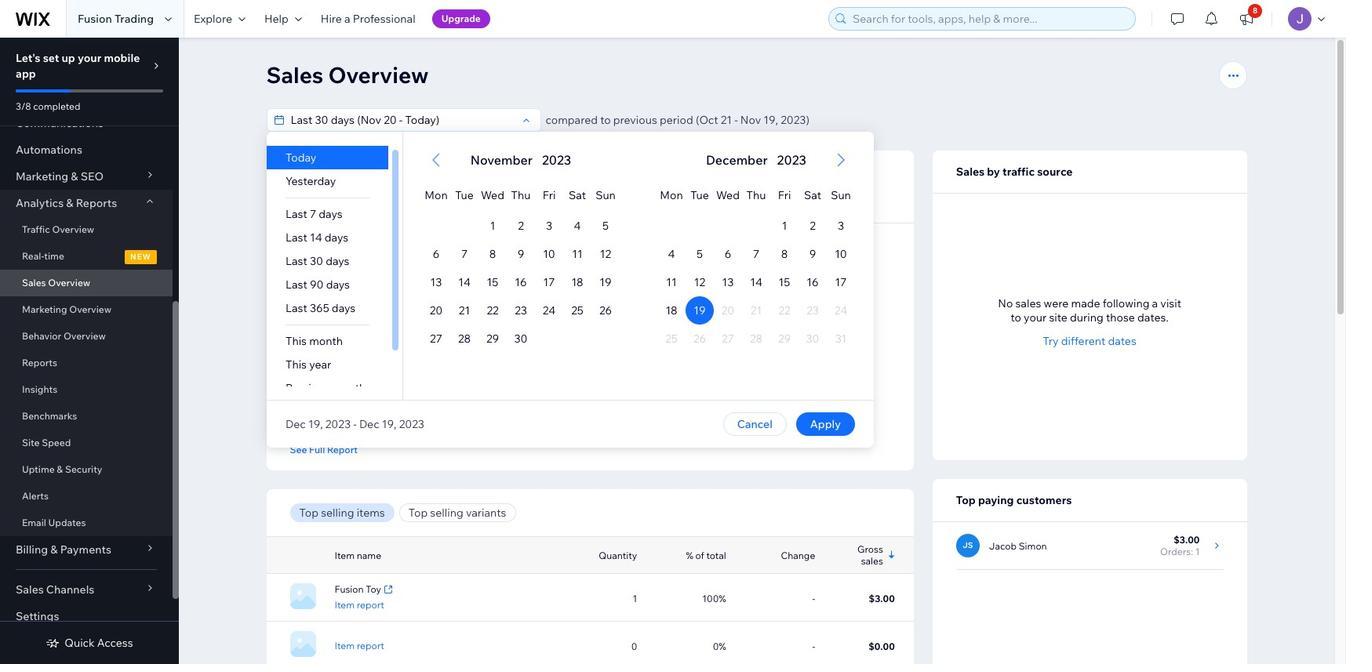 Task type: locate. For each thing, give the bounding box(es) containing it.
mon for 4
[[660, 188, 683, 203]]

thu for 7
[[747, 188, 766, 203]]

2 last from the top
[[285, 231, 307, 245]]

sales for no
[[1016, 297, 1042, 311]]

1 horizontal spatial 19
[[694, 304, 706, 318]]

0 horizontal spatial to
[[601, 113, 611, 127]]

2 6 from the left
[[725, 247, 731, 261]]

1 horizontal spatial mon
[[660, 188, 683, 203]]

mon tue wed thu down december
[[660, 188, 766, 203]]

2 grid from the left
[[639, 132, 874, 400]]

overview for traffic overview link
[[52, 224, 94, 235]]

1 horizontal spatial dec
[[359, 418, 379, 432]]

sales by traffic source
[[957, 165, 1073, 179]]

0 vertical spatial fusion
[[78, 12, 112, 26]]

see
[[290, 444, 307, 456]]

1 horizontal spatial 6
[[725, 247, 731, 261]]

1 horizontal spatial 15
[[779, 276, 790, 290]]

1 horizontal spatial 9
[[809, 247, 816, 261]]

marketing up the behavior
[[22, 304, 67, 316]]

days right 90
[[326, 278, 350, 292]]

mon tue wed thu for 5
[[660, 188, 766, 203]]

sales right change
[[862, 556, 884, 567]]

6
[[433, 247, 439, 261], [725, 247, 731, 261]]

selling left "variants"
[[430, 506, 464, 520]]

1 horizontal spatial mon tue wed thu
[[660, 188, 766, 203]]

tue down december
[[691, 188, 709, 203]]

0 horizontal spatial 5
[[602, 219, 609, 233]]

2 item from the top
[[335, 600, 355, 612]]

26
[[599, 304, 612, 318]]

1 vertical spatial item report
[[335, 641, 384, 652]]

1 row group from the left
[[403, 212, 639, 400]]

0 horizontal spatial 17
[[543, 276, 555, 290]]

2 10 from the left
[[835, 247, 847, 261]]

reports down seo
[[76, 196, 117, 210]]

0 horizontal spatial selling
[[321, 506, 354, 520]]

0 horizontal spatial fusion
[[78, 12, 112, 26]]

days right 365 at the left
[[332, 301, 355, 316]]

last up last 14 days
[[285, 207, 307, 221]]

thu down december
[[747, 188, 766, 203]]

2 horizontal spatial 8
[[1254, 5, 1258, 16]]

thu down november
[[511, 188, 531, 203]]

1 horizontal spatial 10
[[835, 247, 847, 261]]

billing & payments
[[16, 543, 111, 557]]

tue down november
[[455, 188, 474, 203]]

month for previous month
[[332, 381, 366, 396]]

row group
[[403, 212, 639, 400], [639, 212, 874, 400]]

0% down "100%"
[[713, 641, 727, 653]]

0 horizontal spatial 16
[[515, 276, 527, 290]]

last 90 days
[[285, 278, 350, 292]]

top left 'items'
[[299, 506, 319, 520]]

2 report from the top
[[357, 641, 384, 652]]

top left paying
[[957, 494, 976, 508]]

fri for 10
[[542, 188, 556, 203]]

sales up settings
[[16, 583, 44, 597]]

overview for marketing overview link
[[69, 304, 112, 316]]

1 horizontal spatial sales
[[862, 556, 884, 567]]

your left site
[[1024, 311, 1047, 325]]

None field
[[286, 109, 517, 131]]

report for first item report button from the bottom of the page
[[357, 641, 384, 652]]

sales overview down time
[[22, 277, 90, 289]]

explore
[[194, 12, 232, 26]]

overview inside 'behavior overview' link
[[64, 330, 106, 342]]

1 vertical spatial to
[[1011, 311, 1022, 325]]

following
[[1103, 297, 1150, 311]]

1 2 from the left
[[518, 219, 524, 233]]

& down "marketing & seo"
[[66, 196, 73, 210]]

29
[[486, 332, 499, 346]]

reports
[[76, 196, 117, 210], [22, 357, 57, 369]]

yesterday
[[285, 174, 336, 188]]

visit
[[1161, 297, 1182, 311]]

last for last 90 days
[[285, 278, 307, 292]]

set
[[43, 51, 59, 65]]

a left visit
[[1153, 297, 1159, 311]]

top selling variants
[[409, 506, 507, 520]]

30
[[310, 254, 323, 268], [514, 332, 528, 346]]

marketing overview link
[[0, 297, 173, 323]]

0 horizontal spatial 2
[[518, 219, 524, 233]]

days for last 30 days
[[326, 254, 349, 268]]

site
[[1050, 311, 1068, 325]]

sat for 11
[[569, 188, 586, 203]]

report
[[327, 444, 358, 456]]

sales inside the no sales were made following a visit to your site during those dates.
[[1016, 297, 1042, 311]]

2 vertical spatial sales
[[862, 556, 884, 567]]

tue for 5
[[691, 188, 709, 203]]

1 vertical spatial reports
[[22, 357, 57, 369]]

0 vertical spatial 21
[[721, 113, 732, 127]]

1 vertical spatial this
[[285, 358, 307, 372]]

4
[[574, 219, 581, 233], [668, 247, 675, 261]]

2023)
[[781, 113, 810, 127]]

8 inside button
[[1254, 5, 1258, 16]]

0 vertical spatial 12
[[600, 247, 611, 261]]

2 dec from the left
[[359, 418, 379, 432]]

19,
[[764, 113, 779, 127], [308, 418, 323, 432], [382, 418, 396, 432]]

0 horizontal spatial 21
[[459, 304, 470, 318]]

9
[[517, 247, 524, 261], [809, 247, 816, 261]]

1 vertical spatial 11
[[666, 276, 677, 290]]

last 30 days
[[285, 254, 349, 268]]

1 horizontal spatial sat
[[804, 188, 821, 203]]

0 horizontal spatial a
[[345, 12, 351, 26]]

1 vertical spatial item report button
[[335, 640, 384, 654]]

full
[[309, 444, 325, 456]]

11
[[572, 247, 583, 261], [666, 276, 677, 290]]

1 vertical spatial sales
[[1016, 297, 1042, 311]]

made
[[1072, 297, 1101, 311]]

reports link
[[0, 350, 173, 377]]

0 vertical spatial item report
[[335, 600, 384, 612]]

wed down december
[[716, 188, 740, 203]]

13
[[430, 276, 442, 290], [722, 276, 734, 290]]

seo
[[81, 170, 104, 184]]

1 vertical spatial 19
[[694, 304, 706, 318]]

0 vertical spatial month
[[309, 334, 343, 349]]

& for marketing
[[71, 170, 78, 184]]

8
[[1254, 5, 1258, 16], [489, 247, 496, 261], [781, 247, 788, 261]]

site
[[22, 437, 40, 449]]

2 selling from the left
[[430, 506, 464, 520]]

0 horizontal spatial 18
[[571, 276, 583, 290]]

0 vertical spatial sales overview
[[266, 61, 429, 89]]

0 horizontal spatial tue
[[455, 188, 474, 203]]

top
[[957, 494, 976, 508], [299, 506, 319, 520], [409, 506, 428, 520]]

total
[[707, 550, 727, 562]]

&
[[71, 170, 78, 184], [66, 196, 73, 210], [57, 464, 63, 476], [50, 543, 58, 557]]

sales inside the sales overview link
[[22, 277, 46, 289]]

1 sun from the left
[[595, 188, 616, 203]]

fusion left trading in the top left of the page
[[78, 12, 112, 26]]

2 sun from the left
[[831, 188, 851, 203]]

1 alert from the left
[[466, 151, 576, 170]]

1 horizontal spatial top
[[409, 506, 428, 520]]

alert down 'nov'
[[701, 151, 811, 170]]

2 tue from the left
[[691, 188, 709, 203]]

your right up
[[78, 51, 101, 65]]

toy
[[366, 584, 381, 596]]

days for last 7 days
[[319, 207, 342, 221]]

2 thu from the left
[[747, 188, 766, 203]]

2 wed from the left
[[716, 188, 740, 203]]

sales overview down hire
[[266, 61, 429, 89]]

top right 'items'
[[409, 506, 428, 520]]

insights
[[22, 384, 57, 396]]

2 2 from the left
[[810, 219, 816, 233]]

access
[[97, 637, 133, 651]]

15
[[487, 276, 498, 290], [779, 276, 790, 290]]

wed down november
[[481, 188, 504, 203]]

dec
[[285, 418, 306, 432], [359, 418, 379, 432]]

billing
[[16, 543, 48, 557]]

1 mon tue wed thu from the left
[[425, 188, 531, 203]]

last down last 7 days
[[285, 231, 307, 245]]

- left 'nov'
[[735, 113, 738, 127]]

2 13 from the left
[[722, 276, 734, 290]]

marketing overview
[[22, 304, 112, 316]]

3/8 completed
[[16, 100, 80, 112]]

0 horizontal spatial thu
[[511, 188, 531, 203]]

selling left 'items'
[[321, 506, 354, 520]]

0 vertical spatial 30
[[310, 254, 323, 268]]

1 horizontal spatial selling
[[430, 506, 464, 520]]

this
[[285, 334, 307, 349], [285, 358, 307, 372]]

2 row group from the left
[[639, 212, 874, 400]]

0 horizontal spatial fri
[[542, 188, 556, 203]]

top for top selling variants
[[409, 506, 428, 520]]

14
[[310, 231, 322, 245], [458, 276, 470, 290], [750, 276, 762, 290]]

1 horizontal spatial 13
[[722, 276, 734, 290]]

21 up 28
[[459, 304, 470, 318]]

30 up 90
[[310, 254, 323, 268]]

0 horizontal spatial dec
[[285, 418, 306, 432]]

$3.00 inside $3.00 orders: 1
[[1174, 535, 1201, 546]]

0 horizontal spatial 15
[[487, 276, 498, 290]]

alert
[[466, 151, 576, 170], [701, 151, 811, 170]]

item report
[[335, 600, 384, 612], [335, 641, 384, 652]]

marketing inside dropdown button
[[16, 170, 68, 184]]

email updates link
[[0, 510, 173, 537]]

overview down marketing overview link
[[64, 330, 106, 342]]

1 wed from the left
[[481, 188, 504, 203]]

0 vertical spatial 19
[[600, 276, 612, 290]]

month for this month
[[309, 334, 343, 349]]

automations link
[[0, 137, 173, 163]]

alert down compared
[[466, 151, 576, 170]]

1 vertical spatial marketing
[[22, 304, 67, 316]]

5 last from the top
[[285, 301, 307, 316]]

overview down the sales overview link
[[69, 304, 112, 316]]

insights link
[[0, 377, 173, 403]]

reports up "insights"
[[22, 357, 57, 369]]

sales
[[266, 61, 324, 89], [957, 165, 985, 179], [22, 277, 46, 289], [16, 583, 44, 597]]

1 last from the top
[[285, 207, 307, 221]]

alert containing november
[[466, 151, 576, 170]]

gross
[[858, 544, 884, 556]]

1 horizontal spatial 30
[[514, 332, 528, 346]]

last down last 14 days
[[285, 254, 307, 268]]

1 17 from the left
[[543, 276, 555, 290]]

& right uptime
[[57, 464, 63, 476]]

1 horizontal spatial alert
[[701, 151, 811, 170]]

row containing 4
[[657, 240, 855, 268]]

a right hire
[[345, 12, 351, 26]]

1 3 from the left
[[546, 219, 552, 233]]

row
[[422, 174, 620, 212], [657, 174, 855, 212], [422, 212, 620, 240], [657, 212, 855, 240], [422, 240, 620, 268], [657, 240, 855, 268], [422, 268, 620, 297], [657, 268, 855, 297], [422, 297, 620, 325], [657, 297, 855, 325], [422, 325, 620, 353], [657, 325, 855, 353]]

row group for grid containing december
[[639, 212, 874, 400]]

1 tue from the left
[[455, 188, 474, 203]]

marketing for marketing overview
[[22, 304, 67, 316]]

previous
[[285, 381, 330, 396]]

app
[[16, 67, 36, 81]]

overview down professional
[[328, 61, 429, 89]]

tue
[[455, 188, 474, 203], [691, 188, 709, 203]]

& right billing
[[50, 543, 58, 557]]

-
[[735, 113, 738, 127], [353, 418, 357, 432], [813, 593, 816, 605], [813, 641, 816, 653]]

2 item report button from the top
[[335, 640, 384, 654]]

this left year
[[285, 358, 307, 372]]

to left site
[[1011, 311, 1022, 325]]

0 vertical spatial marketing
[[16, 170, 68, 184]]

21 right (oct
[[721, 113, 732, 127]]

2 fri from the left
[[778, 188, 791, 203]]

1 fri from the left
[[542, 188, 556, 203]]

12 up tuesday, december 19, 2023 cell on the top right of page
[[694, 276, 705, 290]]

12 up 26
[[600, 247, 611, 261]]

no
[[999, 297, 1014, 311]]

dec down previous month
[[359, 418, 379, 432]]

mon tue wed thu down november
[[425, 188, 531, 203]]

grid
[[403, 132, 639, 400], [639, 132, 874, 400]]

sales left by
[[957, 165, 985, 179]]

row group for grid containing november
[[403, 212, 639, 400]]

email
[[22, 517, 46, 529]]

2 this from the top
[[285, 358, 307, 372]]

8 button
[[1230, 0, 1265, 38]]

to left previous
[[601, 113, 611, 127]]

sun
[[595, 188, 616, 203], [831, 188, 851, 203]]

1 mon from the left
[[425, 188, 448, 203]]

19
[[600, 276, 612, 290], [694, 304, 706, 318]]

4 last from the top
[[285, 278, 307, 292]]

last left 90
[[285, 278, 307, 292]]

month up dec 19, 2023 - dec 19, 2023
[[332, 381, 366, 396]]

variants
[[466, 506, 507, 520]]

0 horizontal spatial 7
[[310, 207, 316, 221]]

last
[[285, 207, 307, 221], [285, 231, 307, 245], [285, 254, 307, 268], [285, 278, 307, 292], [285, 301, 307, 316]]

0 vertical spatial reports
[[76, 196, 117, 210]]

0 vertical spatial item
[[335, 550, 355, 562]]

site speed link
[[0, 430, 173, 457]]

list box
[[266, 146, 402, 400]]

3 last from the top
[[285, 254, 307, 268]]

sales down real-
[[22, 277, 46, 289]]

2 3 from the left
[[838, 219, 844, 233]]

days up the last 90 days
[[326, 254, 349, 268]]

row containing 6
[[422, 240, 620, 268]]

2 vertical spatial item
[[335, 641, 355, 652]]

0 horizontal spatial sales overview
[[22, 277, 90, 289]]

dec up "see"
[[285, 418, 306, 432]]

days up last 14 days
[[319, 207, 342, 221]]

overview up marketing overview
[[48, 277, 90, 289]]

days up last 30 days at left
[[324, 231, 348, 245]]

top for top paying customers
[[957, 494, 976, 508]]

marketing up analytics
[[16, 170, 68, 184]]

1 9 from the left
[[517, 247, 524, 261]]

0 vertical spatial report
[[357, 600, 384, 612]]

2 mon tue wed thu from the left
[[660, 188, 766, 203]]

thu for 9
[[511, 188, 531, 203]]

2 alert from the left
[[701, 151, 811, 170]]

0 vertical spatial sales
[[318, 170, 344, 184]]

sales for total
[[318, 170, 344, 184]]

0 vertical spatial item report button
[[335, 599, 384, 613]]

sales inside gross sales
[[862, 556, 884, 567]]

$3.00 orders: 1
[[1161, 535, 1201, 558]]

overview inside marketing overview link
[[69, 304, 112, 316]]

0 horizontal spatial mon
[[425, 188, 448, 203]]

no sales were made following a visit to your site during those dates.
[[999, 297, 1182, 325]]

sat down compared
[[569, 188, 586, 203]]

2 sat from the left
[[804, 188, 821, 203]]

sales right "total"
[[318, 170, 344, 184]]

overview down analytics & reports
[[52, 224, 94, 235]]

0 horizontal spatial mon tue wed thu
[[425, 188, 531, 203]]

overview inside the sales overview link
[[48, 277, 90, 289]]

3 item from the top
[[335, 641, 355, 652]]

0 horizontal spatial sat
[[569, 188, 586, 203]]

1 horizontal spatial 18
[[666, 304, 677, 318]]

1 vertical spatial 18
[[666, 304, 677, 318]]

1 horizontal spatial 16
[[807, 276, 819, 290]]

0 horizontal spatial 8
[[489, 247, 496, 261]]

to inside the no sales were made following a visit to your site during those dates.
[[1011, 311, 1022, 325]]

& left seo
[[71, 170, 78, 184]]

0 horizontal spatial sales
[[318, 170, 344, 184]]

1 horizontal spatial 17
[[835, 276, 847, 290]]

up
[[62, 51, 75, 65]]

0 horizontal spatial 13
[[430, 276, 442, 290]]

1 dec from the left
[[285, 418, 306, 432]]

sales right no
[[1016, 297, 1042, 311]]

18 up 25
[[571, 276, 583, 290]]

last left 365 at the left
[[285, 301, 307, 316]]

1 horizontal spatial to
[[1011, 311, 1022, 325]]

1 horizontal spatial thu
[[747, 188, 766, 203]]

1 vertical spatial fusion
[[335, 584, 364, 596]]

list box containing today
[[266, 146, 402, 400]]

1 sat from the left
[[569, 188, 586, 203]]

row containing 11
[[657, 268, 855, 297]]

1 selling from the left
[[321, 506, 354, 520]]

1 horizontal spatial tue
[[691, 188, 709, 203]]

2 for 10
[[518, 219, 524, 233]]

month up year
[[309, 334, 343, 349]]

overview inside traffic overview link
[[52, 224, 94, 235]]

thu
[[511, 188, 531, 203], [747, 188, 766, 203]]

21 inside grid
[[459, 304, 470, 318]]

1 thu from the left
[[511, 188, 531, 203]]

fusion left toy
[[335, 584, 364, 596]]

1 vertical spatial report
[[357, 641, 384, 652]]

1 vertical spatial 0%
[[713, 641, 727, 653]]

compared to previous period (oct 21 - nov 19, 2023)
[[546, 113, 810, 127]]

1
[[490, 219, 495, 233], [782, 219, 787, 233], [1196, 546, 1201, 558], [633, 593, 638, 605]]

1 horizontal spatial reports
[[76, 196, 117, 210]]

0 horizontal spatial $3.00
[[290, 185, 329, 203]]

18 left tuesday, december 19, 2023 cell on the top right of page
[[666, 304, 677, 318]]

1 horizontal spatial fusion
[[335, 584, 364, 596]]

to
[[601, 113, 611, 127], [1011, 311, 1022, 325]]

1 grid from the left
[[403, 132, 639, 400]]

2 horizontal spatial 19,
[[764, 113, 779, 127]]

2 item report from the top
[[335, 641, 384, 652]]

sat down '2023)'
[[804, 188, 821, 203]]

overview for 'behavior overview' link
[[64, 330, 106, 342]]

2 mon from the left
[[660, 188, 683, 203]]

0% down the total sales in the top left of the page
[[338, 190, 351, 200]]

benchmarks
[[22, 411, 77, 422]]

0 horizontal spatial alert
[[466, 151, 576, 170]]

this for this year
[[285, 358, 307, 372]]

1 horizontal spatial 3
[[838, 219, 844, 233]]

0 horizontal spatial 3
[[546, 219, 552, 233]]

sales inside sales channels 'popup button'
[[16, 583, 44, 597]]

hire
[[321, 12, 342, 26]]

1 this from the top
[[285, 334, 307, 349]]

alerts
[[22, 491, 49, 502]]

item name
[[335, 550, 382, 562]]

previous
[[614, 113, 658, 127]]

1 vertical spatial 12
[[694, 276, 705, 290]]

0 vertical spatial this
[[285, 334, 307, 349]]

30 inside grid
[[514, 332, 528, 346]]

1 vertical spatial a
[[1153, 297, 1159, 311]]

1 report from the top
[[357, 600, 384, 612]]

this up this year at left bottom
[[285, 334, 307, 349]]

30 right "29"
[[514, 332, 528, 346]]

sales down help button
[[266, 61, 324, 89]]

row containing 20
[[422, 297, 620, 325]]

analytics & reports button
[[0, 190, 173, 217]]

1 horizontal spatial your
[[1024, 311, 1047, 325]]

90
[[310, 278, 323, 292]]

sidebar element
[[0, 0, 179, 665]]



Task type: vqa. For each thing, say whether or not it's contained in the screenshot.
Rate in Rate by Weight Calculate rate based on the total weight of a customer's order
no



Task type: describe. For each thing, give the bounding box(es) containing it.
a inside the no sales were made following a visit to your site during those dates.
[[1153, 297, 1159, 311]]

hire a professional
[[321, 12, 416, 26]]

last for last 7 days
[[285, 207, 307, 221]]

selling for variants
[[430, 506, 464, 520]]

billing & payments button
[[0, 537, 173, 564]]

tuesday, december 19, 2023 cell
[[686, 297, 714, 325]]

reports inside dropdown button
[[76, 196, 117, 210]]

fusion toy
[[335, 584, 381, 596]]

automations
[[16, 143, 82, 157]]

0 horizontal spatial 30
[[310, 254, 323, 268]]

(oct
[[696, 113, 719, 127]]

dates
[[1109, 334, 1137, 349]]

cancel
[[737, 418, 773, 432]]

try different dates button
[[1044, 334, 1137, 349]]

tue for 7
[[455, 188, 474, 203]]

3 for 9
[[838, 219, 844, 233]]

sun for 12
[[595, 188, 616, 203]]

new
[[130, 252, 151, 262]]

0 vertical spatial to
[[601, 113, 611, 127]]

1 16 from the left
[[515, 276, 527, 290]]

grid containing november
[[403, 132, 639, 400]]

last 365 days
[[285, 301, 355, 316]]

let's
[[16, 51, 40, 65]]

marketing & seo button
[[0, 163, 173, 190]]

23
[[515, 304, 527, 318]]

Search for tools, apps, help & more... field
[[848, 8, 1131, 30]]

3/8
[[16, 100, 31, 112]]

item for first item report button from the bottom of the page
[[335, 641, 355, 652]]

by
[[988, 165, 1001, 179]]

1 13 from the left
[[430, 276, 442, 290]]

upgrade
[[442, 13, 481, 24]]

behavior overview link
[[0, 323, 173, 350]]

1 horizontal spatial 0%
[[713, 641, 727, 653]]

real-time
[[22, 250, 64, 262]]

alerts link
[[0, 484, 173, 510]]

simon
[[1019, 540, 1048, 552]]

25
[[571, 304, 583, 318]]

last for last 14 days
[[285, 231, 307, 245]]

- left $0.00
[[813, 641, 816, 653]]

row containing 27
[[422, 325, 620, 353]]

- up report
[[353, 418, 357, 432]]

0 vertical spatial $3.00
[[290, 185, 329, 203]]

a inside hire a professional "link"
[[345, 12, 351, 26]]

fusion for fusion trading
[[78, 12, 112, 26]]

sales channels button
[[0, 577, 173, 604]]

grid containing december
[[639, 132, 874, 400]]

last for last 30 days
[[285, 254, 307, 268]]

analytics & reports
[[16, 196, 117, 210]]

1 horizontal spatial 8
[[781, 247, 788, 261]]

19 inside cell
[[694, 304, 706, 318]]

last 14 days
[[285, 231, 348, 245]]

selling for items
[[321, 506, 354, 520]]

& for uptime
[[57, 464, 63, 476]]

last 7 days
[[285, 207, 342, 221]]

settings
[[16, 610, 59, 624]]

traffic
[[22, 224, 50, 235]]

help button
[[255, 0, 311, 38]]

1 item report from the top
[[335, 600, 384, 612]]

previous month
[[285, 381, 366, 396]]

apply
[[810, 418, 841, 432]]

365
[[310, 301, 329, 316]]

see full report button
[[290, 443, 358, 457]]

0
[[632, 641, 638, 653]]

1 horizontal spatial 7
[[461, 247, 467, 261]]

days for last 365 days
[[332, 301, 355, 316]]

last for last 365 days
[[285, 301, 307, 316]]

benchmarks link
[[0, 403, 173, 430]]

marketing for marketing & seo
[[16, 170, 68, 184]]

your inside the no sales were made following a visit to your site during those dates.
[[1024, 311, 1047, 325]]

2 horizontal spatial 7
[[753, 247, 759, 261]]

real-
[[22, 250, 44, 262]]

1 vertical spatial 5
[[697, 247, 703, 261]]

0 vertical spatial 5
[[602, 219, 609, 233]]

uptime & security link
[[0, 457, 173, 484]]

- down change
[[813, 593, 816, 605]]

see full report
[[290, 444, 358, 456]]

quantity
[[599, 550, 638, 562]]

professional
[[353, 12, 416, 26]]

1 horizontal spatial 14
[[458, 276, 470, 290]]

2 horizontal spatial 14
[[750, 276, 762, 290]]

mon for 6
[[425, 188, 448, 203]]

row containing 13
[[422, 268, 620, 297]]

channels
[[46, 583, 94, 597]]

those
[[1107, 311, 1136, 325]]

sun for 10
[[831, 188, 851, 203]]

sales for gross
[[862, 556, 884, 567]]

0 horizontal spatial 19,
[[308, 418, 323, 432]]

$0.00
[[869, 641, 895, 653]]

trading
[[115, 12, 154, 26]]

top for top selling items
[[299, 506, 319, 520]]

0 horizontal spatial 19
[[600, 276, 612, 290]]

0 horizontal spatial 14
[[310, 231, 322, 245]]

1 6 from the left
[[433, 247, 439, 261]]

22
[[487, 304, 499, 318]]

1 item report button from the top
[[335, 599, 384, 613]]

total sales
[[290, 170, 344, 184]]

mobile
[[104, 51, 140, 65]]

1 10 from the left
[[543, 247, 555, 261]]

report for 2nd item report button from the bottom
[[357, 600, 384, 612]]

jacob
[[990, 540, 1017, 552]]

today
[[285, 151, 316, 165]]

js
[[963, 541, 974, 551]]

dec 19, 2023 - dec 19, 2023
[[285, 418, 424, 432]]

fri for 8
[[778, 188, 791, 203]]

item for 2nd item report button from the bottom
[[335, 600, 355, 612]]

wed for 8
[[481, 188, 504, 203]]

sales overview inside the sidebar element
[[22, 277, 90, 289]]

let's set up your mobile app
[[16, 51, 140, 81]]

your inside let's set up your mobile app
[[78, 51, 101, 65]]

paying
[[979, 494, 1015, 508]]

this month
[[285, 334, 343, 349]]

email updates
[[22, 517, 86, 529]]

1 horizontal spatial 4
[[668, 247, 675, 261]]

sat for 9
[[804, 188, 821, 203]]

site speed
[[22, 437, 71, 449]]

wed for 6
[[716, 188, 740, 203]]

alert containing december
[[701, 151, 811, 170]]

3 for 11
[[546, 219, 552, 233]]

cancel button
[[723, 413, 787, 436]]

& for analytics
[[66, 196, 73, 210]]

1 horizontal spatial 11
[[666, 276, 677, 290]]

top selling items
[[299, 506, 385, 520]]

0 horizontal spatial 12
[[600, 247, 611, 261]]

quick
[[65, 637, 95, 651]]

overview for the sales overview link
[[48, 277, 90, 289]]

0 vertical spatial 11
[[572, 247, 583, 261]]

row containing 18
[[657, 297, 855, 325]]

days for last 14 days
[[324, 231, 348, 245]]

2 16 from the left
[[807, 276, 819, 290]]

different
[[1062, 334, 1106, 349]]

1 horizontal spatial 21
[[721, 113, 732, 127]]

uptime & security
[[22, 464, 102, 476]]

0 horizontal spatial 4
[[574, 219, 581, 233]]

1 item from the top
[[335, 550, 355, 562]]

2 17 from the left
[[835, 276, 847, 290]]

this for this month
[[285, 334, 307, 349]]

speed
[[42, 437, 71, 449]]

year
[[309, 358, 331, 372]]

try
[[1044, 334, 1059, 349]]

apply button
[[796, 413, 855, 436]]

20
[[430, 304, 443, 318]]

top paying customers
[[957, 494, 1073, 508]]

upgrade button
[[432, 9, 490, 28]]

days for last 90 days
[[326, 278, 350, 292]]

& for billing
[[50, 543, 58, 557]]

name
[[357, 550, 382, 562]]

2 for 8
[[810, 219, 816, 233]]

behavior
[[22, 330, 61, 342]]

traffic overview link
[[0, 217, 173, 243]]

1 horizontal spatial 19,
[[382, 418, 396, 432]]

1 15 from the left
[[487, 276, 498, 290]]

security
[[65, 464, 102, 476]]

0 horizontal spatial 0%
[[338, 190, 351, 200]]

0 horizontal spatial reports
[[22, 357, 57, 369]]

analytics
[[16, 196, 64, 210]]

compared
[[546, 113, 598, 127]]

28
[[458, 332, 471, 346]]

2 vertical spatial $3.00
[[869, 593, 895, 605]]

source
[[1038, 165, 1073, 179]]

fusion for fusion toy
[[335, 584, 364, 596]]

1 inside $3.00 orders: 1
[[1196, 546, 1201, 558]]

2 9 from the left
[[809, 247, 816, 261]]

traffic
[[1003, 165, 1035, 179]]

mon tue wed thu for 7
[[425, 188, 531, 203]]

december
[[706, 152, 768, 168]]

this year
[[285, 358, 331, 372]]

dates.
[[1138, 311, 1169, 325]]

2 15 from the left
[[779, 276, 790, 290]]

items
[[357, 506, 385, 520]]



